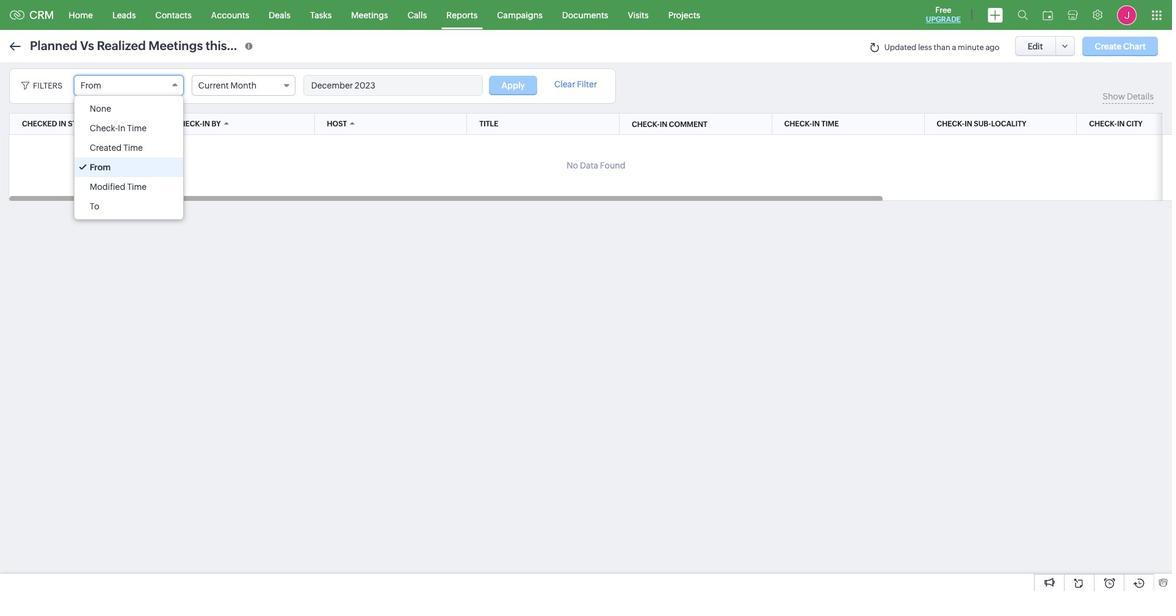 Task type: vqa. For each thing, say whether or not it's contained in the screenshot.
Check-In Time option
yes



Task type: locate. For each thing, give the bounding box(es) containing it.
0 horizontal spatial check-in time
[[90, 123, 147, 133]]

check-in time
[[785, 120, 839, 128], [90, 123, 147, 133]]

calls link
[[398, 0, 437, 30]]

reports link
[[437, 0, 488, 30]]

check-in sub-locality
[[937, 120, 1027, 128]]

updated less than a minute ago
[[885, 43, 1000, 52]]

created time
[[90, 143, 143, 153]]

free upgrade
[[926, 5, 961, 24]]

accounts
[[211, 10, 249, 20]]

in
[[59, 120, 66, 128], [202, 120, 210, 128], [812, 120, 820, 128], [965, 120, 973, 128], [1118, 120, 1125, 128], [660, 120, 668, 129], [118, 123, 125, 133]]

none option
[[75, 99, 183, 118]]

projects link
[[659, 0, 710, 30]]

no data found
[[567, 161, 626, 170]]

from option
[[75, 158, 183, 177]]

check-in time option
[[75, 118, 183, 138]]

checked
[[22, 120, 57, 128]]

edit button
[[1015, 36, 1056, 56]]

time inside "option"
[[127, 182, 147, 192]]

list box
[[75, 96, 183, 219]]

documents link
[[553, 0, 618, 30]]

create chart button
[[1083, 36, 1158, 56]]

meetings link
[[342, 0, 398, 30]]

deals
[[269, 10, 291, 20]]

check-in time inside option
[[90, 123, 147, 133]]

modified
[[90, 182, 125, 192]]

edit
[[1028, 41, 1043, 51]]

check-in by
[[175, 120, 221, 128]]

checked in status
[[22, 120, 95, 128]]

from up none at the left of the page
[[81, 81, 101, 90]]

less
[[918, 43, 932, 52]]

calls
[[408, 10, 427, 20]]

0 vertical spatial from
[[81, 81, 101, 90]]

data
[[580, 161, 598, 170]]

None text field
[[304, 76, 482, 95]]

check-
[[175, 120, 202, 128], [785, 120, 812, 128], [937, 120, 965, 128], [1090, 120, 1118, 128], [632, 120, 660, 129], [90, 123, 118, 133]]

check- inside option
[[90, 123, 118, 133]]

home link
[[59, 0, 103, 30]]

modified time
[[90, 182, 147, 192]]

status
[[68, 120, 95, 128]]

ago
[[986, 43, 1000, 52]]

leads
[[112, 10, 136, 20]]

1 vertical spatial from
[[90, 162, 111, 172]]

created
[[90, 143, 122, 153]]

from down created at the top left of page
[[90, 162, 111, 172]]

time inside option
[[127, 123, 147, 133]]

visits
[[628, 10, 649, 20]]

by
[[212, 120, 221, 128]]

visits link
[[618, 0, 659, 30]]

accounts link
[[201, 0, 259, 30]]

free
[[936, 5, 952, 15]]

deals link
[[259, 0, 300, 30]]

created time option
[[75, 138, 183, 158]]

time
[[822, 120, 839, 128], [127, 123, 147, 133], [123, 143, 143, 153], [127, 182, 147, 192]]

locality
[[992, 120, 1027, 128]]

From field
[[74, 75, 184, 96]]

from
[[81, 81, 101, 90], [90, 162, 111, 172]]

title
[[480, 120, 499, 128]]

sub-
[[974, 120, 992, 128]]



Task type: describe. For each thing, give the bounding box(es) containing it.
home
[[69, 10, 93, 20]]

to option
[[75, 197, 183, 216]]

a
[[952, 43, 957, 52]]

tasks link
[[300, 0, 342, 30]]

filter
[[577, 79, 597, 89]]

no
[[567, 161, 578, 170]]

in inside check-in time option
[[118, 123, 125, 133]]

projects
[[668, 10, 701, 20]]

than
[[934, 43, 951, 52]]

check-in comment
[[632, 120, 708, 129]]

city
[[1127, 120, 1143, 128]]

minute
[[958, 43, 984, 52]]

found
[[600, 161, 626, 170]]

create
[[1095, 41, 1122, 51]]

check-in city
[[1090, 120, 1143, 128]]

1 horizontal spatial check-in time
[[785, 120, 839, 128]]

chart
[[1124, 41, 1146, 51]]

comment
[[669, 120, 708, 129]]

reports
[[447, 10, 478, 20]]

clear
[[554, 79, 575, 89]]

from inside from field
[[81, 81, 101, 90]]

meetings
[[351, 10, 388, 20]]

upgrade
[[926, 15, 961, 24]]

time inside option
[[123, 143, 143, 153]]

documents
[[562, 10, 609, 20]]

campaigns link
[[488, 0, 553, 30]]

campaigns
[[497, 10, 543, 20]]

from inside from option
[[90, 162, 111, 172]]

crm link
[[10, 9, 54, 21]]

tasks
[[310, 10, 332, 20]]

list box containing none
[[75, 96, 183, 219]]

host
[[327, 120, 347, 128]]

leads link
[[103, 0, 146, 30]]

crm
[[29, 9, 54, 21]]

contacts link
[[146, 0, 201, 30]]

create chart
[[1095, 41, 1146, 51]]

to
[[90, 202, 99, 211]]

filters
[[33, 81, 62, 90]]

updated
[[885, 43, 917, 52]]

contacts
[[155, 10, 192, 20]]

clear filter
[[554, 79, 597, 89]]

modified time option
[[75, 177, 183, 197]]

none
[[90, 104, 111, 114]]



